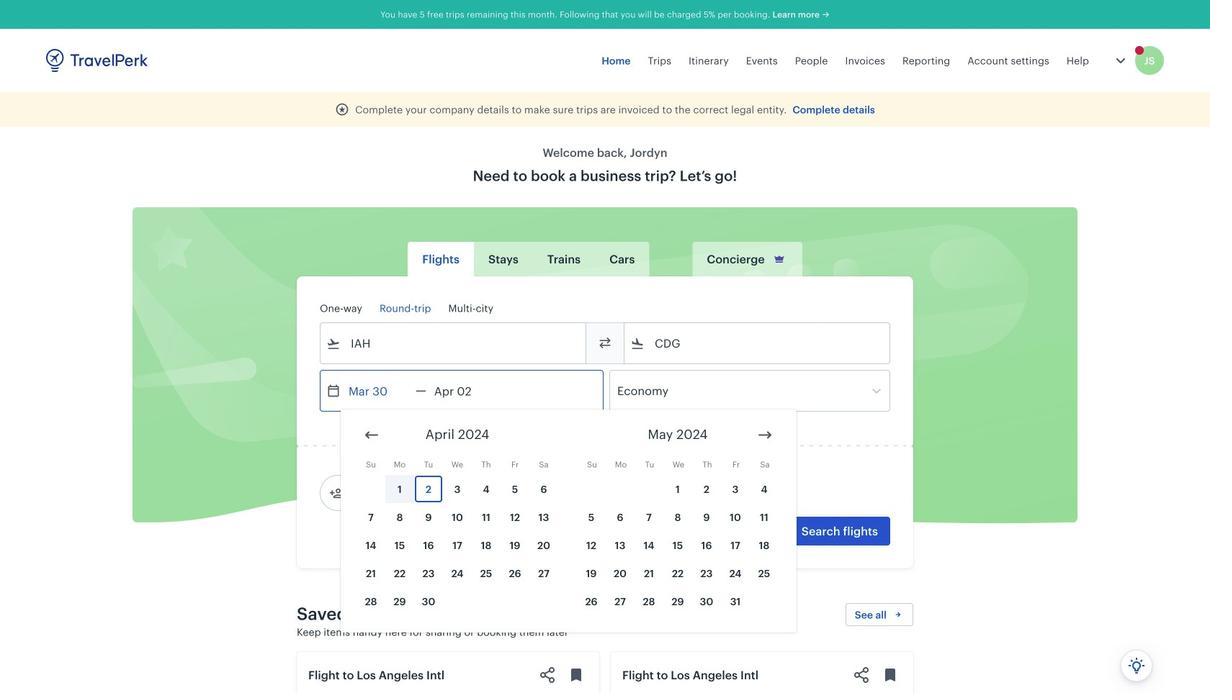 Task type: describe. For each thing, give the bounding box(es) containing it.
calendar application
[[341, 410, 1210, 644]]

move backward to switch to the previous month. image
[[363, 427, 380, 444]]

move forward to switch to the next month. image
[[757, 427, 774, 444]]

From search field
[[341, 332, 567, 355]]

Depart text field
[[341, 371, 416, 411]]



Task type: locate. For each thing, give the bounding box(es) containing it.
To search field
[[645, 332, 871, 355]]

Add first traveler search field
[[344, 482, 494, 505]]

Return text field
[[426, 371, 501, 411]]



